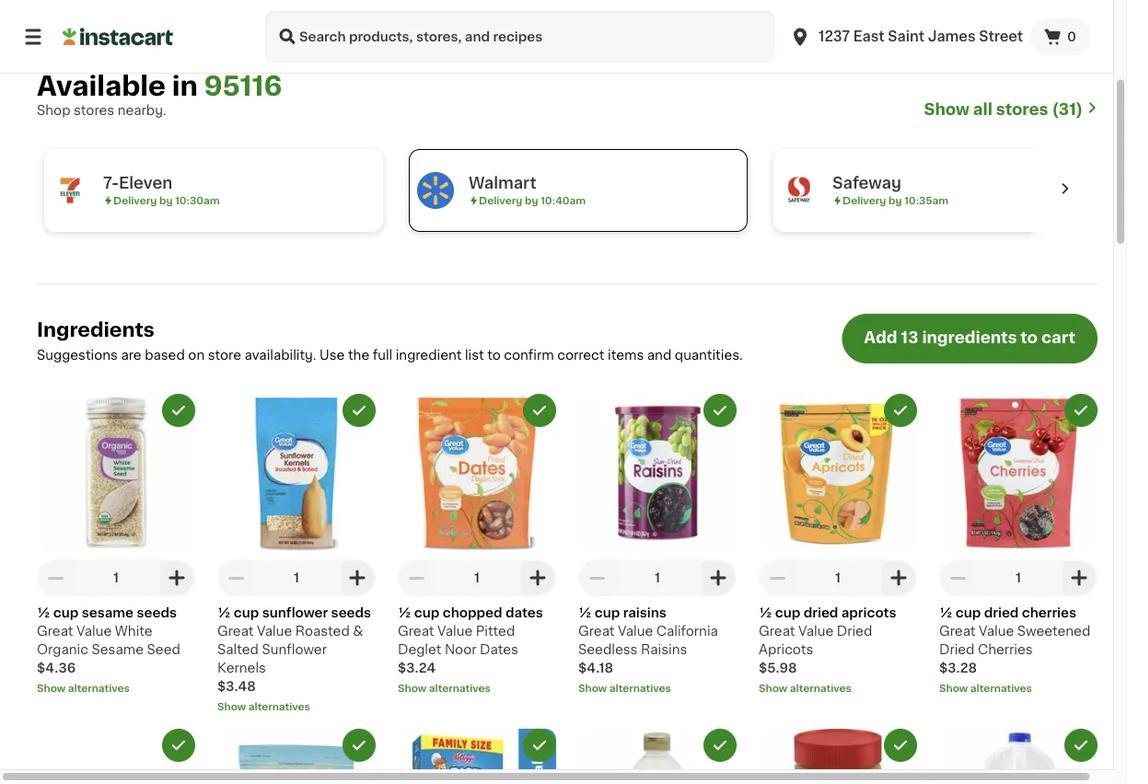 Task type: vqa. For each thing, say whether or not it's contained in the screenshot.


Task type: describe. For each thing, give the bounding box(es) containing it.
suggestions are based on store availability. use the full ingredient list to confirm correct items and quantities.
[[37, 349, 743, 362]]

show inside ½ cup dried apricots great value dried apricots $5.98 show alternatives
[[759, 684, 788, 694]]

sweetened
[[1018, 625, 1091, 638]]

eleven
[[119, 175, 173, 191]]

unselect item image for dates
[[532, 402, 548, 419]]

½ cup dried apricots great value dried apricots $5.98 show alternatives
[[759, 607, 897, 694]]

to inside button
[[1021, 330, 1038, 346]]

show alternatives button for $3.24
[[398, 682, 556, 696]]

1 for seedless
[[655, 572, 660, 585]]

dates
[[506, 607, 543, 620]]

increment quantity image for ½ cup dried cherries
[[1069, 567, 1091, 589]]

alternatives inside ½ cup raisins great value california seedless raisins $4.18 show alternatives
[[610, 684, 671, 694]]

½ cup sunflower seeds great value roasted & salted sunflower kernels $3.48 show alternatives
[[217, 607, 371, 712]]

delivery by 10:35am
[[843, 196, 949, 206]]

safeway image
[[781, 172, 818, 209]]

$3.48
[[217, 681, 256, 694]]

dried inside "½ cup dried cherries great value sweetened dried cherries $3.28 show alternatives"
[[940, 644, 975, 657]]

delivery for 7-eleven
[[113, 196, 157, 206]]

1237 east saint james street
[[819, 30, 1023, 43]]

2 1237 east saint james street button from the left
[[789, 11, 1023, 63]]

7-
[[103, 175, 119, 191]]

show all stores (31) button
[[924, 99, 1098, 120]]

decrement quantity image for ½ cup dried apricots
[[766, 567, 789, 589]]

decrement quantity image for ½ cup sesame seeds
[[44, 567, 66, 589]]

value for dried
[[979, 625, 1014, 638]]

$4.18
[[578, 662, 614, 675]]

alternatives inside ½ cup dried apricots great value dried apricots $5.98 show alternatives
[[790, 684, 852, 694]]

sesame
[[82, 607, 134, 620]]

seedless
[[578, 644, 638, 657]]

value for &
[[257, 625, 292, 638]]

apricots
[[842, 607, 897, 620]]

shop
[[37, 104, 70, 117]]

show inside ½ cup chopped dates great value pitted deglet noor dates $3.24 show alternatives
[[398, 684, 427, 694]]

use
[[320, 349, 345, 362]]

dried inside ½ cup dried apricots great value dried apricots $5.98 show alternatives
[[837, 625, 873, 638]]

show inside ½ cup sesame seeds great value white organic sesame seed $4.36 show alternatives
[[37, 684, 66, 694]]

california
[[657, 625, 718, 638]]

ingredients
[[922, 330, 1017, 346]]

kernels
[[217, 662, 266, 675]]

1 for sweetened
[[1016, 572, 1022, 585]]

increment quantity image for ½ cup sunflower seeds
[[346, 567, 368, 589]]

show alternatives button for $4.18
[[578, 682, 737, 696]]

½ for ½ cup dried apricots
[[759, 607, 772, 620]]

items
[[608, 349, 644, 362]]

unselect item image for apricots
[[893, 402, 909, 419]]

value for apricots
[[799, 625, 834, 638]]

unselect item image for cherries
[[1073, 402, 1090, 419]]

0
[[1068, 30, 1077, 43]]

increment quantity image for ½ cup chopped dates
[[527, 567, 549, 589]]

show alternatives button for $3.28
[[940, 682, 1098, 696]]

pitted
[[476, 625, 515, 638]]

full
[[373, 349, 393, 362]]

raisins
[[641, 644, 687, 657]]

$3.24
[[398, 662, 436, 675]]

½ cup dried cherries great value sweetened dried cherries $3.28 show alternatives
[[940, 607, 1091, 694]]

and
[[647, 349, 672, 362]]

decrement quantity image for ½ cup chopped dates
[[405, 567, 427, 589]]

east
[[854, 30, 885, 43]]

decrement quantity image for ½ cup sunflower seeds
[[225, 567, 247, 589]]

increment quantity image for ½ cup dried apricots
[[888, 567, 910, 589]]

walmart image
[[417, 172, 454, 209]]

suggestions
[[37, 349, 118, 362]]

0 horizontal spatial to
[[487, 349, 501, 362]]

½ cup chopped dates great value pitted deglet noor dates $3.24 show alternatives
[[398, 607, 543, 694]]

delivery for safeway
[[843, 196, 886, 206]]

1 1237 east saint james street button from the left
[[782, 11, 1031, 63]]

correct
[[557, 349, 605, 362]]

rice cereal energy bars image
[[567, 0, 1128, 28]]

raisins
[[623, 607, 667, 620]]

show inside ½ cup raisins great value california seedless raisins $4.18 show alternatives
[[578, 684, 607, 694]]

&
[[353, 625, 363, 638]]

walmart
[[469, 175, 537, 191]]

cup for ½ cup dried cherries
[[956, 607, 981, 620]]

great for great value dried apricots
[[759, 625, 795, 638]]

1 for dried
[[836, 572, 841, 585]]

great for great value white organic sesame seed
[[37, 625, 73, 638]]

decrement quantity image for ½ cup raisins
[[586, 567, 608, 589]]

7-eleven
[[103, 175, 173, 191]]

unselect item image for seeds
[[170, 402, 187, 419]]

alternatives inside "½ cup dried cherries great value sweetened dried cherries $3.28 show alternatives"
[[971, 684, 1033, 694]]

value for deglet
[[438, 625, 473, 638]]

alternatives inside ½ cup sunflower seeds great value roasted & salted sunflower kernels $3.48 show alternatives
[[249, 702, 310, 712]]

are
[[121, 349, 141, 362]]

value inside ½ cup raisins great value california seedless raisins $4.18 show alternatives
[[618, 625, 653, 638]]

add
[[864, 330, 898, 346]]

by for 7-eleven
[[159, 196, 173, 206]]

organic
[[37, 644, 88, 657]]

alternatives inside ½ cup chopped dates great value pitted deglet noor dates $3.24 show alternatives
[[429, 684, 491, 694]]

0 button
[[1031, 18, 1092, 55]]

cup for ½ cup sunflower seeds
[[234, 607, 259, 620]]

½ for ½ cup raisins
[[578, 607, 592, 620]]

show alternatives button for $5.98
[[759, 682, 917, 696]]

1 for white
[[113, 572, 119, 585]]

10:30am
[[175, 196, 220, 206]]

seed
[[147, 644, 180, 657]]

show inside "½ cup dried cherries great value sweetened dried cherries $3.28 show alternatives"
[[940, 684, 968, 694]]

1237
[[819, 30, 850, 43]]

add 13 ingredients to cart button
[[842, 314, 1098, 364]]

show inside ½ cup sunflower seeds great value roasted & salted sunflower kernels $3.48 show alternatives
[[217, 702, 246, 712]]

value for organic
[[77, 625, 112, 638]]

add 13 ingredients to cart
[[864, 330, 1076, 346]]

delivery for walmart
[[479, 196, 523, 206]]

cup for ½ cup raisins
[[595, 607, 620, 620]]



Task type: locate. For each thing, give the bounding box(es) containing it.
decrement quantity image up organic
[[44, 567, 66, 589]]

5 ½ from the left
[[759, 607, 772, 620]]

Search field
[[265, 11, 775, 63]]

cup inside ½ cup sesame seeds great value white organic sesame seed $4.36 show alternatives
[[53, 607, 79, 620]]

1 dried from the left
[[804, 607, 839, 620]]

3 ½ from the left
[[398, 607, 411, 620]]

½ for ½ cup dried cherries
[[940, 607, 953, 620]]

show down $3.28
[[940, 684, 968, 694]]

1 horizontal spatial dried
[[940, 644, 975, 657]]

value up noor
[[438, 625, 473, 638]]

½ inside ½ cup raisins great value california seedless raisins $4.18 show alternatives
[[578, 607, 592, 620]]

0 horizontal spatial seeds
[[137, 607, 177, 620]]

dried up cherries
[[984, 607, 1019, 620]]

stores inside available in 95116 shop stores nearby.
[[74, 104, 114, 117]]

13
[[901, 330, 919, 346]]

alternatives
[[68, 684, 130, 694], [429, 684, 491, 694], [610, 684, 671, 694], [790, 684, 852, 694], [971, 684, 1033, 694], [249, 702, 310, 712]]

seeds
[[137, 607, 177, 620], [331, 607, 371, 620]]

great up $3.28
[[940, 625, 976, 638]]

great for great value pitted deglet noor dates
[[398, 625, 434, 638]]

0 horizontal spatial increment quantity image
[[346, 567, 368, 589]]

cup for ½ cup dried apricots
[[775, 607, 801, 620]]

½ for ½ cup sunflower seeds
[[217, 607, 231, 620]]

alternatives down the raisins
[[610, 684, 671, 694]]

apricots
[[759, 644, 814, 657]]

increment quantity image up &
[[346, 567, 368, 589]]

cup up seedless
[[595, 607, 620, 620]]

to right list
[[487, 349, 501, 362]]

3 delivery from the left
[[843, 196, 886, 206]]

seeds inside ½ cup sesame seeds great value white organic sesame seed $4.36 show alternatives
[[137, 607, 177, 620]]

cherries
[[978, 644, 1033, 657]]

ingredient
[[396, 349, 462, 362]]

value inside ½ cup chopped dates great value pitted deglet noor dates $3.24 show alternatives
[[438, 625, 473, 638]]

seeds up &
[[331, 607, 371, 620]]

available
[[37, 73, 166, 99]]

5 decrement quantity image from the left
[[766, 567, 789, 589]]

stores
[[996, 102, 1049, 117], [74, 104, 114, 117]]

show
[[924, 102, 970, 117], [37, 684, 66, 694], [398, 684, 427, 694], [578, 684, 607, 694], [759, 684, 788, 694], [940, 684, 968, 694], [217, 702, 246, 712]]

1 up sesame
[[113, 572, 119, 585]]

show alternatives button
[[37, 682, 195, 696], [398, 682, 556, 696], [578, 682, 737, 696], [759, 682, 917, 696], [940, 682, 1098, 696], [217, 700, 376, 715]]

2 dried from the left
[[984, 607, 1019, 620]]

cup inside "½ cup dried cherries great value sweetened dried cherries $3.28 show alternatives"
[[956, 607, 981, 620]]

stores right all
[[996, 102, 1049, 117]]

great up apricots
[[759, 625, 795, 638]]

5 great from the left
[[759, 625, 795, 638]]

1 for roasted
[[294, 572, 299, 585]]

cherries
[[1022, 607, 1077, 620]]

decrement quantity image up seedless
[[586, 567, 608, 589]]

dried left apricots
[[804, 607, 839, 620]]

2 value from the left
[[257, 625, 292, 638]]

1 horizontal spatial by
[[525, 196, 538, 206]]

roasted
[[295, 625, 350, 638]]

2 horizontal spatial increment quantity image
[[888, 567, 910, 589]]

delivery down walmart
[[479, 196, 523, 206]]

2 1 from the left
[[294, 572, 299, 585]]

10:35am
[[905, 196, 949, 206]]

show down $4.18
[[578, 684, 607, 694]]

by left 10:35am
[[889, 196, 902, 206]]

great up salted
[[217, 625, 254, 638]]

½
[[37, 607, 50, 620], [217, 607, 231, 620], [398, 607, 411, 620], [578, 607, 592, 620], [759, 607, 772, 620], [940, 607, 953, 620]]

4 decrement quantity image from the left
[[586, 567, 608, 589]]

½ cup raisins great value california seedless raisins $4.18 show alternatives
[[578, 607, 718, 694]]

increment quantity image for ½ cup sesame seeds
[[166, 567, 188, 589]]

great up organic
[[37, 625, 73, 638]]

show alternatives button for $4.36
[[37, 682, 195, 696]]

chopped
[[443, 607, 503, 620]]

quantities.
[[675, 349, 743, 362]]

cup inside ½ cup chopped dates great value pitted deglet noor dates $3.24 show alternatives
[[414, 607, 440, 620]]

3 decrement quantity image from the left
[[405, 567, 427, 589]]

5 value from the left
[[799, 625, 834, 638]]

95116
[[204, 73, 282, 99]]

1 up sunflower
[[294, 572, 299, 585]]

by for safeway
[[889, 196, 902, 206]]

½ inside ½ cup dried apricots great value dried apricots $5.98 show alternatives
[[759, 607, 772, 620]]

dried up $3.28
[[940, 644, 975, 657]]

value inside "½ cup dried cherries great value sweetened dried cherries $3.28 show alternatives"
[[979, 625, 1014, 638]]

0 horizontal spatial stores
[[74, 104, 114, 117]]

2 decrement quantity image from the left
[[225, 567, 247, 589]]

4 cup from the left
[[595, 607, 620, 620]]

½ inside ½ cup sunflower seeds great value roasted & salted sunflower kernels $3.48 show alternatives
[[217, 607, 231, 620]]

0 horizontal spatial dried
[[837, 625, 873, 638]]

delivery
[[113, 196, 157, 206], [479, 196, 523, 206], [843, 196, 886, 206]]

unselect item image
[[170, 402, 187, 419], [532, 402, 548, 419], [893, 402, 909, 419], [1073, 402, 1090, 419], [170, 738, 187, 754], [351, 738, 368, 754]]

confirm
[[504, 349, 554, 362]]

½ cup sesame seeds great value white organic sesame seed $4.36 show alternatives
[[37, 607, 180, 694]]

1 increment quantity image from the left
[[166, 567, 188, 589]]

deglet
[[398, 644, 442, 657]]

based
[[145, 349, 185, 362]]

on
[[188, 349, 205, 362]]

sunflower
[[262, 607, 328, 620]]

alternatives down sesame
[[68, 684, 130, 694]]

0 horizontal spatial increment quantity image
[[166, 567, 188, 589]]

great inside "½ cup dried cherries great value sweetened dried cherries $3.28 show alternatives"
[[940, 625, 976, 638]]

1 horizontal spatial to
[[1021, 330, 1038, 346]]

4 ½ from the left
[[578, 607, 592, 620]]

1 horizontal spatial increment quantity image
[[707, 567, 730, 589]]

cup inside ½ cup raisins great value california seedless raisins $4.18 show alternatives
[[595, 607, 620, 620]]

increment quantity image up cherries
[[1069, 567, 1091, 589]]

1
[[113, 572, 119, 585], [294, 572, 299, 585], [474, 572, 480, 585], [655, 572, 660, 585], [836, 572, 841, 585], [1016, 572, 1022, 585]]

1 increment quantity image from the left
[[346, 567, 368, 589]]

great
[[37, 625, 73, 638], [217, 625, 254, 638], [398, 625, 434, 638], [578, 625, 615, 638], [759, 625, 795, 638], [940, 625, 976, 638]]

value down sesame
[[77, 625, 112, 638]]

2 seeds from the left
[[331, 607, 371, 620]]

½ up seedless
[[578, 607, 592, 620]]

2 horizontal spatial by
[[889, 196, 902, 206]]

1 cup from the left
[[53, 607, 79, 620]]

decrement quantity image up deglet
[[405, 567, 427, 589]]

saint
[[888, 30, 925, 43]]

½ up organic
[[37, 607, 50, 620]]

cup inside ½ cup dried apricots great value dried apricots $5.98 show alternatives
[[775, 607, 801, 620]]

show alternatives button down cherries
[[940, 682, 1098, 696]]

value up sunflower
[[257, 625, 292, 638]]

4 value from the left
[[618, 625, 653, 638]]

1 ½ from the left
[[37, 607, 50, 620]]

seeds for roasted
[[331, 607, 371, 620]]

$4.36
[[37, 662, 76, 675]]

value inside ½ cup sesame seeds great value white organic sesame seed $4.36 show alternatives
[[77, 625, 112, 638]]

3 cup from the left
[[414, 607, 440, 620]]

show down $4.36
[[37, 684, 66, 694]]

value up cherries
[[979, 625, 1014, 638]]

increment quantity image
[[346, 567, 368, 589], [707, 567, 730, 589], [1069, 567, 1091, 589]]

cup for ½ cup sesame seeds
[[53, 607, 79, 620]]

great inside ½ cup dried apricots great value dried apricots $5.98 show alternatives
[[759, 625, 795, 638]]

3 value from the left
[[438, 625, 473, 638]]

delivery by 10:40am
[[479, 196, 586, 206]]

availability.
[[245, 349, 316, 362]]

dried down apricots
[[837, 625, 873, 638]]

available in 95116 shop stores nearby.
[[37, 73, 282, 117]]

show left all
[[924, 102, 970, 117]]

show inside button
[[924, 102, 970, 117]]

2 ½ from the left
[[217, 607, 231, 620]]

by
[[159, 196, 173, 206], [525, 196, 538, 206], [889, 196, 902, 206]]

3 by from the left
[[889, 196, 902, 206]]

7 eleven image
[[52, 172, 88, 209]]

1 vertical spatial to
[[487, 349, 501, 362]]

dried
[[837, 625, 873, 638], [940, 644, 975, 657]]

show down $3.24
[[398, 684, 427, 694]]

6 ½ from the left
[[940, 607, 953, 620]]

0 horizontal spatial delivery
[[113, 196, 157, 206]]

2 horizontal spatial delivery
[[843, 196, 886, 206]]

1237 east saint james street button
[[782, 11, 1031, 63], [789, 11, 1023, 63]]

cup
[[53, 607, 79, 620], [234, 607, 259, 620], [414, 607, 440, 620], [595, 607, 620, 620], [775, 607, 801, 620], [956, 607, 981, 620]]

list
[[465, 349, 484, 362]]

1 by from the left
[[159, 196, 173, 206]]

½ up deglet
[[398, 607, 411, 620]]

½ down decrement quantity image
[[940, 607, 953, 620]]

1 up ½ cup dried apricots great value dried apricots $5.98 show alternatives
[[836, 572, 841, 585]]

1 decrement quantity image from the left
[[44, 567, 66, 589]]

to
[[1021, 330, 1038, 346], [487, 349, 501, 362]]

seeds up white
[[137, 607, 177, 620]]

decrement quantity image up salted
[[225, 567, 247, 589]]

increment quantity image up dates
[[527, 567, 549, 589]]

show alternatives button down sesame
[[37, 682, 195, 696]]

½ for ½ cup sesame seeds
[[37, 607, 50, 620]]

noor
[[445, 644, 477, 657]]

white
[[115, 625, 153, 638]]

$3.28
[[940, 662, 978, 675]]

stores down available
[[74, 104, 114, 117]]

½ inside "½ cup dried cherries great value sweetened dried cherries $3.28 show alternatives"
[[940, 607, 953, 620]]

0 vertical spatial to
[[1021, 330, 1038, 346]]

1 delivery from the left
[[113, 196, 157, 206]]

decrement quantity image up apricots
[[766, 567, 789, 589]]

95116 button
[[204, 72, 282, 101]]

½ inside ½ cup chopped dates great value pitted deglet noor dates $3.24 show alternatives
[[398, 607, 411, 620]]

cart
[[1042, 330, 1076, 346]]

alternatives inside ½ cup sesame seeds great value white organic sesame seed $4.36 show alternatives
[[68, 684, 130, 694]]

$5.98
[[759, 662, 797, 675]]

10:40am
[[541, 196, 586, 206]]

2 great from the left
[[217, 625, 254, 638]]

delivery down 7-eleven
[[113, 196, 157, 206]]

great up seedless
[[578, 625, 615, 638]]

sesame
[[92, 644, 144, 657]]

delivery down safeway
[[843, 196, 886, 206]]

james
[[928, 30, 976, 43]]

2 by from the left
[[525, 196, 538, 206]]

6 value from the left
[[979, 625, 1014, 638]]

1 horizontal spatial dried
[[984, 607, 1019, 620]]

value
[[77, 625, 112, 638], [257, 625, 292, 638], [438, 625, 473, 638], [618, 625, 653, 638], [799, 625, 834, 638], [979, 625, 1014, 638]]

decrement quantity image
[[947, 567, 969, 589]]

4 1 from the left
[[655, 572, 660, 585]]

decrement quantity image
[[44, 567, 66, 589], [225, 567, 247, 589], [405, 567, 427, 589], [586, 567, 608, 589], [766, 567, 789, 589]]

seeds for white
[[137, 607, 177, 620]]

1 right decrement quantity image
[[1016, 572, 1022, 585]]

instacart logo image
[[63, 26, 173, 48]]

5 1 from the left
[[836, 572, 841, 585]]

3 increment quantity image from the left
[[888, 567, 910, 589]]

show alternatives button down the raisins
[[578, 682, 737, 696]]

½ up salted
[[217, 607, 231, 620]]

great up deglet
[[398, 625, 434, 638]]

increment quantity image for ½ cup raisins
[[707, 567, 730, 589]]

1 up chopped
[[474, 572, 480, 585]]

by left 10:40am
[[525, 196, 538, 206]]

sunflower
[[262, 644, 327, 657]]

show alternatives button down sunflower
[[217, 700, 376, 715]]

great inside ½ cup chopped dates great value pitted deglet noor dates $3.24 show alternatives
[[398, 625, 434, 638]]

value inside ½ cup dried apricots great value dried apricots $5.98 show alternatives
[[799, 625, 834, 638]]

to left cart
[[1021, 330, 1038, 346]]

6 1 from the left
[[1016, 572, 1022, 585]]

2 increment quantity image from the left
[[527, 567, 549, 589]]

alternatives down cherries
[[971, 684, 1033, 694]]

½ up apricots
[[759, 607, 772, 620]]

1 seeds from the left
[[137, 607, 177, 620]]

1 great from the left
[[37, 625, 73, 638]]

2 increment quantity image from the left
[[707, 567, 730, 589]]

in
[[172, 73, 198, 99]]

great inside ½ cup sesame seeds great value white organic sesame seed $4.36 show alternatives
[[37, 625, 73, 638]]

0 horizontal spatial dried
[[804, 607, 839, 620]]

unselect item image
[[351, 402, 368, 419], [712, 402, 729, 419], [532, 738, 548, 754], [712, 738, 729, 754], [893, 738, 909, 754], [1073, 738, 1090, 754]]

1 up raisins
[[655, 572, 660, 585]]

0 horizontal spatial by
[[159, 196, 173, 206]]

alternatives down $3.48
[[249, 702, 310, 712]]

increment quantity image up seed
[[166, 567, 188, 589]]

street
[[979, 30, 1023, 43]]

show down $5.98
[[759, 684, 788, 694]]

1 1 from the left
[[113, 572, 119, 585]]

show alternatives button down noor
[[398, 682, 556, 696]]

2 cup from the left
[[234, 607, 259, 620]]

5 cup from the left
[[775, 607, 801, 620]]

all
[[974, 102, 993, 117]]

dates
[[480, 644, 518, 657]]

cup up organic
[[53, 607, 79, 620]]

alternatives down noor
[[429, 684, 491, 694]]

(31)
[[1052, 102, 1083, 117]]

product group
[[37, 394, 195, 696], [217, 394, 376, 715], [398, 394, 556, 696], [578, 394, 737, 696], [759, 394, 917, 696], [940, 394, 1098, 696], [37, 729, 195, 784], [217, 729, 376, 784], [398, 729, 556, 784], [578, 729, 737, 784], [759, 729, 917, 784], [940, 729, 1098, 784]]

increment quantity image up california
[[707, 567, 730, 589]]

cup down decrement quantity image
[[956, 607, 981, 620]]

great for great value sweetened dried cherries
[[940, 625, 976, 638]]

4 great from the left
[[578, 625, 615, 638]]

show alternatives button down $5.98
[[759, 682, 917, 696]]

dried inside "½ cup dried cherries great value sweetened dried cherries $3.28 show alternatives"
[[984, 607, 1019, 620]]

cup up deglet
[[414, 607, 440, 620]]

None search field
[[265, 11, 775, 63]]

great for great value roasted & salted sunflower kernels
[[217, 625, 254, 638]]

½ for ½ cup chopped dates
[[398, 607, 411, 620]]

6 great from the left
[[940, 625, 976, 638]]

the
[[348, 349, 370, 362]]

2 delivery from the left
[[479, 196, 523, 206]]

value up apricots
[[799, 625, 834, 638]]

dried inside ½ cup dried apricots great value dried apricots $5.98 show alternatives
[[804, 607, 839, 620]]

1 horizontal spatial delivery
[[479, 196, 523, 206]]

dried for dried
[[804, 607, 839, 620]]

cup inside ½ cup sunflower seeds great value roasted & salted sunflower kernels $3.48 show alternatives
[[234, 607, 259, 620]]

nearby.
[[118, 104, 166, 117]]

salted
[[217, 644, 259, 657]]

alternatives down $5.98
[[790, 684, 852, 694]]

by down eleven
[[159, 196, 173, 206]]

0 vertical spatial dried
[[837, 625, 873, 638]]

increment quantity image up apricots
[[888, 567, 910, 589]]

1 horizontal spatial seeds
[[331, 607, 371, 620]]

3 great from the left
[[398, 625, 434, 638]]

3 increment quantity image from the left
[[1069, 567, 1091, 589]]

dried
[[804, 607, 839, 620], [984, 607, 1019, 620]]

show all stores (31)
[[924, 102, 1083, 117]]

1 for pitted
[[474, 572, 480, 585]]

delivery by 10:30am
[[113, 196, 220, 206]]

stores inside show all stores (31) button
[[996, 102, 1049, 117]]

1 horizontal spatial increment quantity image
[[527, 567, 549, 589]]

increment quantity image
[[166, 567, 188, 589], [527, 567, 549, 589], [888, 567, 910, 589]]

seeds inside ½ cup sunflower seeds great value roasted & salted sunflower kernels $3.48 show alternatives
[[331, 607, 371, 620]]

value down raisins
[[618, 625, 653, 638]]

dried for sweetened
[[984, 607, 1019, 620]]

safeway
[[833, 175, 902, 191]]

1 horizontal spatial stores
[[996, 102, 1049, 117]]

½ inside ½ cup sesame seeds great value white organic sesame seed $4.36 show alternatives
[[37, 607, 50, 620]]

store
[[208, 349, 241, 362]]

value inside ½ cup sunflower seeds great value roasted & salted sunflower kernels $3.48 show alternatives
[[257, 625, 292, 638]]

3 1 from the left
[[474, 572, 480, 585]]

cup up apricots
[[775, 607, 801, 620]]

1 vertical spatial dried
[[940, 644, 975, 657]]

great inside ½ cup sunflower seeds great value roasted & salted sunflower kernels $3.48 show alternatives
[[217, 625, 254, 638]]

show down $3.48
[[217, 702, 246, 712]]

1 value from the left
[[77, 625, 112, 638]]

6 cup from the left
[[956, 607, 981, 620]]

cup up salted
[[234, 607, 259, 620]]

by for walmart
[[525, 196, 538, 206]]

2 horizontal spatial increment quantity image
[[1069, 567, 1091, 589]]

show alternatives button for $3.48
[[217, 700, 376, 715]]

great inside ½ cup raisins great value california seedless raisins $4.18 show alternatives
[[578, 625, 615, 638]]

cup for ½ cup chopped dates
[[414, 607, 440, 620]]



